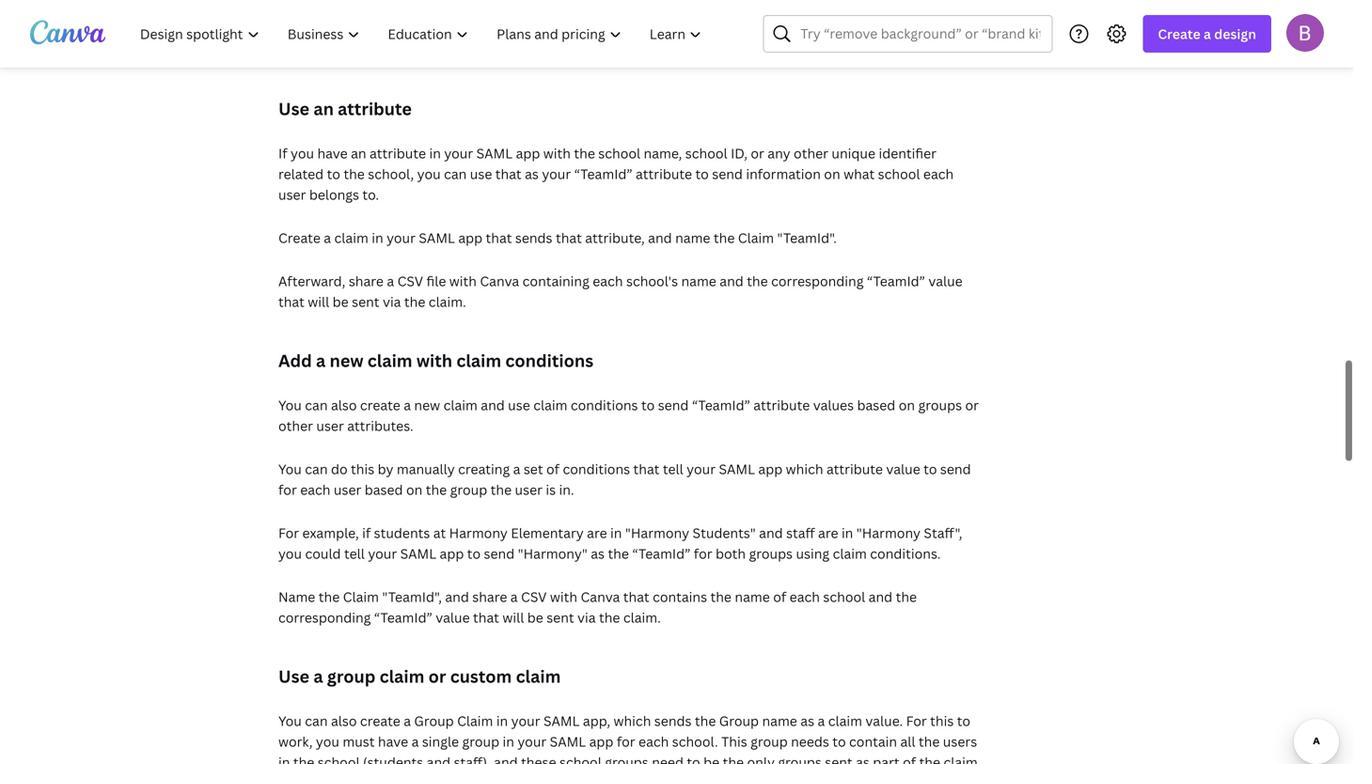 Task type: locate. For each thing, give the bounding box(es) containing it.
can inside you can also create a group claim in your saml app, which sends the group name as a claim value. for this to work, you must have a single group in your saml app for each school. this group needs to contain all the users in the school (students and staff), and these school groups need to be the only groups sent as part of the claim.
[[305, 712, 328, 730]]

0 vertical spatial you
[[278, 396, 302, 414]]

1 horizontal spatial sends
[[654, 712, 692, 730]]

new right add
[[330, 349, 364, 372]]

1 horizontal spatial create
[[1158, 25, 1201, 43]]

a left "file"
[[387, 272, 394, 290]]

"teamid",
[[382, 588, 442, 606]]

and up school's
[[648, 229, 672, 247]]

1 vertical spatial you
[[278, 460, 302, 478]]

attribute
[[338, 97, 412, 120], [370, 144, 426, 162], [636, 165, 692, 183], [754, 396, 810, 414], [827, 460, 883, 478]]

and up creating
[[481, 396, 505, 414]]

bob builder image
[[1286, 14, 1324, 51]]

1 vertical spatial of
[[773, 588, 786, 606]]

other right any
[[794, 144, 828, 162]]

"harmony
[[625, 524, 689, 542], [857, 524, 921, 542]]

create inside you can also create a group claim in your saml app, which sends the group name as a claim value. for this to work, you must have a single group in your saml app for each school. this group needs to contain all the users in the school (students and staff), and these school groups need to be the only groups sent as part of the claim.
[[360, 712, 400, 730]]

sent inside afterward, share a csv file with canva containing each school's name and the corresponding "teamid" value that will be sent via the claim.
[[352, 293, 379, 311]]

a up attributes.
[[404, 396, 411, 414]]

0 horizontal spatial claim.
[[429, 293, 466, 311]]

tell inside you can do this by manually creating a set of conditions that tell your saml app which attribute value to send for each user based on the group the user is in.
[[663, 460, 683, 478]]

school inside 'name the claim "teamid", and share a csv with canva that contains the name of each school and the corresponding "teamid" value that will be sent via the claim.'
[[823, 588, 865, 606]]

can left do
[[305, 460, 328, 478]]

create inside dropdown button
[[1158, 25, 1201, 43]]

based right values
[[857, 396, 896, 414]]

1 horizontal spatial sent
[[547, 609, 574, 627]]

2 vertical spatial you
[[278, 712, 302, 730]]

0 horizontal spatial claim
[[343, 588, 379, 606]]

will down afterward,
[[308, 293, 329, 311]]

app,
[[583, 712, 610, 730]]

contain
[[849, 733, 897, 751]]

corresponding inside afterward, share a csv file with canva containing each school's name and the corresponding "teamid" value that will be sent via the claim.
[[771, 272, 864, 290]]

for inside 'for example, if students at harmony elementary are in "harmony students" and staff are in "harmony staff", you could tell your saml app to send "harmony" as the "teamid" for both groups using claim conditions.'
[[694, 545, 712, 563]]

0 vertical spatial on
[[824, 165, 840, 183]]

values
[[813, 396, 854, 414]]

for
[[278, 481, 297, 499], [694, 545, 712, 563], [617, 733, 635, 751]]

1 vertical spatial for
[[694, 545, 712, 563]]

use for use an attribute
[[278, 97, 309, 120]]

and right ""teamid","
[[445, 588, 469, 606]]

1 vertical spatial new
[[414, 396, 440, 414]]

1 vertical spatial corresponding
[[278, 609, 371, 627]]

1 vertical spatial use
[[278, 665, 309, 688]]

create up must
[[360, 712, 400, 730]]

claim inside 'for example, if students at harmony elementary are in "harmony students" and staff are in "harmony staff", you could tell your saml app to send "harmony" as the "teamid" for both groups using claim conditions.'
[[833, 545, 867, 563]]

share inside afterward, share a csv file with canva containing each school's name and the corresponding "teamid" value that will be sent via the claim.
[[349, 272, 384, 290]]

0 vertical spatial share
[[349, 272, 384, 290]]

1 horizontal spatial this
[[930, 712, 954, 730]]

0 vertical spatial for
[[278, 524, 299, 542]]

1 vertical spatial canva
[[581, 588, 620, 606]]

on down manually on the left of the page
[[406, 481, 423, 499]]

be down school.
[[704, 754, 720, 765]]

1 horizontal spatial csv
[[521, 588, 547, 606]]

0 vertical spatial tell
[[663, 460, 683, 478]]

name,
[[644, 144, 682, 162]]

conditions up you can do this by manually creating a set of conditions that tell your saml app which attribute value to send for each user based on the group the user is in.
[[571, 396, 638, 414]]

sends
[[515, 229, 553, 247], [654, 712, 692, 730]]

0 vertical spatial claim
[[738, 229, 774, 247]]

0 vertical spatial use
[[470, 165, 492, 183]]

1 horizontal spatial "harmony
[[857, 524, 921, 542]]

2 vertical spatial conditions
[[563, 460, 630, 478]]

canva inside afterward, share a csv file with canva containing each school's name and the corresponding "teamid" value that will be sent via the claim.
[[480, 272, 519, 290]]

0 horizontal spatial are
[[587, 524, 607, 542]]

0 vertical spatial which
[[786, 460, 823, 478]]

your inside you can do this by manually creating a set of conditions that tell your saml app which attribute value to send for each user based on the group the user is in.
[[687, 460, 716, 478]]

csv down "harmony"
[[521, 588, 547, 606]]

value
[[928, 272, 963, 290], [886, 460, 920, 478], [436, 609, 470, 627]]

2 you from the top
[[278, 460, 302, 478]]

that
[[495, 165, 522, 183], [486, 229, 512, 247], [556, 229, 582, 247], [278, 293, 305, 311], [633, 460, 660, 478], [623, 588, 649, 606], [473, 609, 499, 627]]

0 horizontal spatial new
[[330, 349, 364, 372]]

for up all
[[906, 712, 927, 730]]

new
[[330, 349, 364, 372], [414, 396, 440, 414]]

as right "harmony"
[[591, 545, 605, 563]]

2 horizontal spatial sent
[[825, 754, 853, 765]]

in
[[429, 144, 441, 162], [372, 229, 383, 247], [610, 524, 622, 542], [842, 524, 853, 542], [496, 712, 508, 730], [503, 733, 514, 751], [278, 754, 290, 765]]

on left what
[[824, 165, 840, 183]]

2 vertical spatial be
[[704, 754, 720, 765]]

0 vertical spatial be
[[333, 293, 349, 311]]

1 are from the left
[[587, 524, 607, 542]]

1 vertical spatial create
[[360, 712, 400, 730]]

saml
[[476, 144, 513, 162], [419, 229, 455, 247], [719, 460, 755, 478], [400, 545, 436, 563], [543, 712, 580, 730], [550, 733, 586, 751]]

also inside you can also create a new claim and use claim conditions to send "teamid" attribute values based on groups or other user attributes.
[[331, 396, 357, 414]]

have inside the if you have an attribute in your saml app with the school name, school id, or any other unique identifier related to the school, you can use that as your "teamid" attribute to send information on what school each user belongs to.
[[317, 144, 348, 162]]

related
[[278, 165, 324, 183]]

1 horizontal spatial for
[[617, 733, 635, 751]]

create
[[1158, 25, 1201, 43], [278, 229, 321, 247]]

1 horizontal spatial claim
[[457, 712, 493, 730]]

1 vertical spatial use
[[508, 396, 530, 414]]

0 horizontal spatial this
[[351, 460, 374, 478]]

share inside 'name the claim "teamid", and share a csv with canva that contains the name of each school and the corresponding "teamid" value that will be sent via the claim.'
[[472, 588, 507, 606]]

use up if
[[278, 97, 309, 120]]

1 horizontal spatial group
[[719, 712, 759, 730]]

group down creating
[[450, 481, 487, 499]]

as
[[525, 165, 539, 183], [591, 545, 605, 563], [801, 712, 814, 730], [856, 754, 870, 765]]

saml inside you can do this by manually creating a set of conditions that tell your saml app which attribute value to send for each user based on the group the user is in.
[[719, 460, 755, 478]]

the inside 'for example, if students at harmony elementary are in "harmony students" and staff are in "harmony staff", you could tell your saml app to send "harmony" as the "teamid" for both groups using claim conditions.'
[[608, 545, 629, 563]]

with inside 'name the claim "teamid", and share a csv with canva that contains the name of each school and the corresponding "teamid" value that will be sent via the claim.'
[[550, 588, 577, 606]]

create for create a design
[[1158, 25, 1201, 43]]

name down both
[[735, 588, 770, 606]]

can for manually
[[305, 460, 328, 478]]

group inside you can do this by manually creating a set of conditions that tell your saml app which attribute value to send for each user based on the group the user is in.
[[450, 481, 487, 499]]

user up do
[[316, 417, 344, 435]]

0 vertical spatial via
[[383, 293, 401, 311]]

for inside you can also create a group claim in your saml app, which sends the group name as a claim value. for this to work, you must have a single group in your saml app for each school. this group needs to contain all the users in the school (students and staff), and these school groups need to be the only groups sent as part of the claim.
[[617, 733, 635, 751]]

1 create from the top
[[360, 396, 400, 414]]

create for create a claim in your saml app that sends that attribute, and name the claim "teamid".
[[278, 229, 321, 247]]

you for you can also create a new claim and use claim conditions to send "teamid" attribute values based on groups or other user attributes.
[[278, 396, 302, 414]]

1 horizontal spatial via
[[577, 609, 596, 627]]

value inside 'name the claim "teamid", and share a csv with canva that contains the name of each school and the corresponding "teamid" value that will be sent via the claim.'
[[436, 609, 470, 627]]

2 horizontal spatial on
[[899, 396, 915, 414]]

have up the (students
[[378, 733, 408, 751]]

to
[[327, 165, 340, 183], [695, 165, 709, 183], [641, 396, 655, 414], [924, 460, 937, 478], [467, 545, 481, 563], [957, 712, 971, 730], [833, 733, 846, 751], [687, 754, 700, 765]]

claim
[[738, 229, 774, 247], [343, 588, 379, 606], [457, 712, 493, 730]]

name inside 'name the claim "teamid", and share a csv with canva that contains the name of each school and the corresponding "teamid" value that will be sent via the claim.'
[[735, 588, 770, 606]]

2 vertical spatial claim
[[457, 712, 493, 730]]

this inside you can also create a group claim in your saml app, which sends the group name as a claim value. for this to work, you must have a single group in your saml app for each school. this group needs to contain all the users in the school (students and staff), and these school groups need to be the only groups sent as part of the claim.
[[930, 712, 954, 730]]

2 horizontal spatial for
[[694, 545, 712, 563]]

1 also from the top
[[331, 396, 357, 414]]

each down "using"
[[790, 588, 820, 606]]

1 vertical spatial via
[[577, 609, 596, 627]]

have inside you can also create a group claim in your saml app, which sends the group name as a claim value. for this to work, you must have a single group in your saml app for each school. this group needs to contain all the users in the school (students and staff), and these school groups need to be the only groups sent as part of the claim.
[[378, 733, 408, 751]]

0 vertical spatial conditions
[[505, 349, 594, 372]]

0 vertical spatial create
[[360, 396, 400, 414]]

you right if
[[291, 144, 314, 162]]

attribute inside you can do this by manually creating a set of conditions that tell your saml app which attribute value to send for each user based on the group the user is in.
[[827, 460, 883, 478]]

share right afterward,
[[349, 272, 384, 290]]

groups inside you can also create a new claim and use claim conditions to send "teamid" attribute values based on groups or other user attributes.
[[918, 396, 962, 414]]

also inside you can also create a group claim in your saml app, which sends the group name as a claim value. for this to work, you must have a single group in your saml app for each school. this group needs to contain all the users in the school (students and staff), and these school groups need to be the only groups sent as part of the claim.
[[331, 712, 357, 730]]

2 also from the top
[[331, 712, 357, 730]]

sent
[[352, 293, 379, 311], [547, 609, 574, 627], [825, 754, 853, 765]]

attribute inside you can also create a new claim and use claim conditions to send "teamid" attribute values based on groups or other user attributes.
[[754, 396, 810, 414]]

work,
[[278, 733, 313, 751]]

0 horizontal spatial "harmony
[[625, 524, 689, 542]]

with inside afterward, share a csv file with canva containing each school's name and the corresponding "teamid" value that will be sent via the claim.
[[449, 272, 477, 290]]

1 horizontal spatial which
[[786, 460, 823, 478]]

use up set
[[508, 396, 530, 414]]

0 vertical spatial sent
[[352, 293, 379, 311]]

group
[[414, 712, 454, 730], [719, 712, 759, 730]]

use up work,
[[278, 665, 309, 688]]

user inside you can also create a new claim and use claim conditions to send "teamid" attribute values based on groups or other user attributes.
[[316, 417, 344, 435]]

app inside the if you have an attribute in your saml app with the school name, school id, or any other unique identifier related to the school, you can use that as your "teamid" attribute to send information on what school each user belongs to.
[[516, 144, 540, 162]]

new inside you can also create a new claim and use claim conditions to send "teamid" attribute values based on groups or other user attributes.
[[414, 396, 440, 414]]

of
[[546, 460, 560, 478], [773, 588, 786, 606], [903, 754, 916, 765]]

for
[[278, 524, 299, 542], [906, 712, 927, 730]]

1 horizontal spatial use
[[508, 396, 530, 414]]

top level navigation element
[[128, 15, 718, 53]]

1 vertical spatial sends
[[654, 712, 692, 730]]

tell down if
[[344, 545, 365, 563]]

if
[[362, 524, 371, 542]]

0 horizontal spatial for
[[278, 524, 299, 542]]

csv inside 'name the claim "teamid", and share a csv with canva that contains the name of each school and the corresponding "teamid" value that will be sent via the claim.'
[[521, 588, 547, 606]]

1 vertical spatial claim
[[343, 588, 379, 606]]

claim inside you can also create a group claim in your saml app, which sends the group name as a claim value. for this to work, you must have a single group in your saml app for each school. this group needs to contain all the users in the school (students and staff), and these school groups need to be the only groups sent as part of the claim.
[[828, 712, 862, 730]]

a down elementary
[[510, 588, 518, 606]]

1 vertical spatial also
[[331, 712, 357, 730]]

1 horizontal spatial will
[[503, 609, 524, 627]]

to up you can do this by manually creating a set of conditions that tell your saml app which attribute value to send for each user based on the group the user is in.
[[641, 396, 655, 414]]

1 vertical spatial or
[[965, 396, 979, 414]]

on right values
[[899, 396, 915, 414]]

0 vertical spatial an
[[313, 97, 334, 120]]

with down "file"
[[416, 349, 452, 372]]

with
[[543, 144, 571, 162], [449, 272, 477, 290], [416, 349, 452, 372], [550, 588, 577, 606]]

claim up staff),
[[457, 712, 493, 730]]

a left "design"
[[1204, 25, 1211, 43]]

1 use from the top
[[278, 97, 309, 120]]

a inside afterward, share a csv file with canva containing each school's name and the corresponding "teamid" value that will be sent via the claim.
[[387, 272, 394, 290]]

based inside you can also create a new claim and use claim conditions to send "teamid" attribute values based on groups or other user attributes.
[[857, 396, 896, 414]]

school left the id,
[[685, 144, 728, 162]]

to up staff",
[[924, 460, 937, 478]]

an
[[313, 97, 334, 120], [351, 144, 366, 162]]

sends up school.
[[654, 712, 692, 730]]

be down afterward,
[[333, 293, 349, 311]]

conditions for of
[[563, 460, 630, 478]]

name
[[675, 229, 710, 247], [681, 272, 716, 290], [735, 588, 770, 606], [762, 712, 797, 730]]

school down "using"
[[823, 588, 865, 606]]

1 vertical spatial claim.
[[623, 609, 661, 627]]

conditions inside you can do this by manually creating a set of conditions that tell your saml app which attribute value to send for each user based on the group the user is in.
[[563, 460, 630, 478]]

for inside you can do this by manually creating a set of conditions that tell your saml app which attribute value to send for each user based on the group the user is in.
[[278, 481, 297, 499]]

you for you can do this by manually creating a set of conditions that tell your saml app which attribute value to send for each user based on the group the user is in.
[[278, 460, 302, 478]]

elementary
[[511, 524, 584, 542]]

as up create a claim in your saml app that sends that attribute, and name the claim "teamid".
[[525, 165, 539, 183]]

staff",
[[924, 524, 962, 542]]

you inside you can also create a group claim in your saml app, which sends the group name as a claim value. for this to work, you must have a single group in your saml app for each school. this group needs to contain all the users in the school (students and staff), and these school groups need to be the only groups sent as part of the claim.
[[278, 712, 302, 730]]

be down "harmony"
[[527, 609, 543, 627]]

can right 'school,'
[[444, 165, 467, 183]]

1 horizontal spatial for
[[906, 712, 927, 730]]

0 horizontal spatial share
[[349, 272, 384, 290]]

share
[[349, 272, 384, 290], [472, 588, 507, 606]]

1 horizontal spatial or
[[751, 144, 764, 162]]

0 horizontal spatial be
[[333, 293, 349, 311]]

user down 'related'
[[278, 186, 306, 204]]

0 vertical spatial use
[[278, 97, 309, 120]]

2 horizontal spatial be
[[704, 754, 720, 765]]

1 vertical spatial be
[[527, 609, 543, 627]]

school
[[598, 144, 641, 162], [685, 144, 728, 162], [878, 165, 920, 183], [823, 588, 865, 606], [318, 754, 360, 765], [560, 754, 602, 765]]

claim. down users
[[944, 754, 981, 765]]

to down harmony
[[467, 545, 481, 563]]

be
[[333, 293, 349, 311], [527, 609, 543, 627], [704, 754, 720, 765]]

you left do
[[278, 460, 302, 478]]

belongs
[[309, 186, 359, 204]]

2 "harmony from the left
[[857, 524, 921, 542]]

each up example,
[[300, 481, 331, 499]]

0 horizontal spatial csv
[[397, 272, 423, 290]]

0 vertical spatial sends
[[515, 229, 553, 247]]

will up custom
[[503, 609, 524, 627]]

corresponding down name
[[278, 609, 371, 627]]

claim
[[334, 229, 368, 247], [367, 349, 412, 372], [456, 349, 501, 372], [443, 396, 478, 414], [533, 396, 567, 414], [833, 545, 867, 563], [380, 665, 424, 688], [516, 665, 561, 688], [828, 712, 862, 730]]

1 vertical spatial which
[[614, 712, 651, 730]]

use
[[470, 165, 492, 183], [508, 396, 530, 414]]

each down attribute,
[[593, 272, 623, 290]]

0 vertical spatial or
[[751, 144, 764, 162]]

0 horizontal spatial group
[[414, 712, 454, 730]]

"teamid" inside 'for example, if students at harmony elementary are in "harmony students" and staff are in "harmony staff", you could tell your saml app to send "harmony" as the "teamid" for both groups using claim conditions.'
[[632, 545, 691, 563]]

are up "using"
[[818, 524, 838, 542]]

each inside you can do this by manually creating a set of conditions that tell your saml app which attribute value to send for each user based on the group the user is in.
[[300, 481, 331, 499]]

of down all
[[903, 754, 916, 765]]

will
[[308, 293, 329, 311], [503, 609, 524, 627]]

claim.
[[429, 293, 466, 311], [623, 609, 661, 627], [944, 754, 981, 765]]

can down add
[[305, 396, 328, 414]]

new down add a new claim with claim conditions
[[414, 396, 440, 414]]

name up "needs"
[[762, 712, 797, 730]]

this left by
[[351, 460, 374, 478]]

1 horizontal spatial are
[[818, 524, 838, 542]]

1 vertical spatial csv
[[521, 588, 547, 606]]

1 horizontal spatial share
[[472, 588, 507, 606]]

user down do
[[334, 481, 361, 499]]

if you have an attribute in your saml app with the school name, school id, or any other unique identifier related to the school, you can use that as your "teamid" attribute to send information on what school each user belongs to.
[[278, 144, 954, 204]]

1 horizontal spatial value
[[886, 460, 920, 478]]

students"
[[693, 524, 756, 542]]

tell
[[663, 460, 683, 478], [344, 545, 365, 563]]

1 vertical spatial tell
[[344, 545, 365, 563]]

via
[[383, 293, 401, 311], [577, 609, 596, 627]]

you left could
[[278, 545, 302, 563]]

2 horizontal spatial value
[[928, 272, 963, 290]]

example,
[[302, 524, 359, 542]]

create left "design"
[[1158, 25, 1201, 43]]

saml inside 'for example, if students at harmony elementary are in "harmony students" and staff are in "harmony staff", you could tell your saml app to send "harmony" as the "teamid" for both groups using claim conditions.'
[[400, 545, 436, 563]]

0 horizontal spatial on
[[406, 481, 423, 499]]

add a new claim with claim conditions
[[278, 349, 594, 372]]

"teamid" inside the if you have an attribute in your saml app with the school name, school id, or any other unique identifier related to the school, you can use that as your "teamid" attribute to send information on what school each user belongs to.
[[574, 165, 633, 183]]

each inside the if you have an attribute in your saml app with the school name, school id, or any other unique identifier related to the school, you can use that as your "teamid" attribute to send information on what school each user belongs to.
[[923, 165, 954, 183]]

0 vertical spatial have
[[317, 144, 348, 162]]

the
[[574, 144, 595, 162], [344, 165, 365, 183], [714, 229, 735, 247], [747, 272, 768, 290], [404, 293, 425, 311], [426, 481, 447, 499], [491, 481, 512, 499], [608, 545, 629, 563], [319, 588, 340, 606], [710, 588, 732, 606], [896, 588, 917, 606], [599, 609, 620, 627], [695, 712, 716, 730], [919, 733, 940, 751], [293, 754, 314, 765], [723, 754, 744, 765], [919, 754, 940, 765]]

use right 'school,'
[[470, 165, 492, 183]]

2 vertical spatial value
[[436, 609, 470, 627]]

user
[[278, 186, 306, 204], [316, 417, 344, 435], [334, 481, 361, 499], [515, 481, 543, 499]]

or
[[751, 144, 764, 162], [965, 396, 979, 414], [428, 665, 446, 688]]

0 vertical spatial also
[[331, 396, 357, 414]]

sent up add a new claim with claim conditions
[[352, 293, 379, 311]]

0 horizontal spatial value
[[436, 609, 470, 627]]

conditions
[[505, 349, 594, 372], [571, 396, 638, 414], [563, 460, 630, 478]]

2 horizontal spatial claim.
[[944, 754, 981, 765]]

send down harmony
[[484, 545, 515, 563]]

can for group
[[305, 712, 328, 730]]

other
[[794, 144, 828, 162], [278, 417, 313, 435]]

harmony
[[449, 524, 508, 542]]

an up 'related'
[[313, 97, 334, 120]]

students
[[374, 524, 430, 542]]

2 vertical spatial on
[[406, 481, 423, 499]]

0 horizontal spatial of
[[546, 460, 560, 478]]

3 you from the top
[[278, 712, 302, 730]]

csv
[[397, 272, 423, 290], [521, 588, 547, 606]]

via inside afterward, share a csv file with canva containing each school's name and the corresponding "teamid" value that will be sent via the claim.
[[383, 293, 401, 311]]

sent inside 'name the claim "teamid", and share a csv with canva that contains the name of each school and the corresponding "teamid" value that will be sent via the claim.'
[[547, 609, 574, 627]]

0 vertical spatial for
[[278, 481, 297, 499]]

each inside 'name the claim "teamid", and share a csv with canva that contains the name of each school and the corresponding "teamid" value that will be sent via the claim.'
[[790, 588, 820, 606]]

send
[[712, 165, 743, 183], [658, 396, 689, 414], [940, 460, 971, 478], [484, 545, 515, 563]]

this inside you can do this by manually creating a set of conditions that tell your saml app which attribute value to send for each user based on the group the user is in.
[[351, 460, 374, 478]]

sends inside you can also create a group claim in your saml app, which sends the group name as a claim value. for this to work, you must have a single group in your saml app for each school. this group needs to contain all the users in the school (students and staff), and these school groups need to be the only groups sent as part of the claim.
[[654, 712, 692, 730]]

1 horizontal spatial other
[[794, 144, 828, 162]]

tell down you can also create a new claim and use claim conditions to send "teamid" attribute values based on groups or other user attributes.
[[663, 460, 683, 478]]

you
[[291, 144, 314, 162], [417, 165, 441, 183], [278, 545, 302, 563], [316, 733, 339, 751]]

also
[[331, 396, 357, 414], [331, 712, 357, 730]]

claim left "teamid".
[[738, 229, 774, 247]]

each down identifier
[[923, 165, 954, 183]]

1 horizontal spatial be
[[527, 609, 543, 627]]

using
[[796, 545, 830, 563]]

you inside you can do this by manually creating a set of conditions that tell your saml app which attribute value to send for each user based on the group the user is in.
[[278, 460, 302, 478]]

2 horizontal spatial of
[[903, 754, 916, 765]]

2 vertical spatial claim.
[[944, 754, 981, 765]]

1 vertical spatial an
[[351, 144, 366, 162]]

group up this
[[719, 712, 759, 730]]

a left single
[[412, 733, 419, 751]]

1 vertical spatial will
[[503, 609, 524, 627]]

other inside you can also create a new claim and use claim conditions to send "teamid" attribute values based on groups or other user attributes.
[[278, 417, 313, 435]]

which right app,
[[614, 712, 651, 730]]

sent down "needs"
[[825, 754, 853, 765]]

0 horizontal spatial create
[[278, 229, 321, 247]]

2 use from the top
[[278, 665, 309, 688]]

create
[[360, 396, 400, 414], [360, 712, 400, 730]]

0 horizontal spatial for
[[278, 481, 297, 499]]

app
[[516, 144, 540, 162], [458, 229, 483, 247], [758, 460, 783, 478], [440, 545, 464, 563], [589, 733, 614, 751]]

you down add
[[278, 396, 302, 414]]

create a design
[[1158, 25, 1256, 43]]

create up afterward,
[[278, 229, 321, 247]]

in inside the if you have an attribute in your saml app with the school name, school id, or any other unique identifier related to the school, you can use that as your "teamid" attribute to send information on what school each user belongs to.
[[429, 144, 441, 162]]

this up users
[[930, 712, 954, 730]]

have up 'related'
[[317, 144, 348, 162]]

1 horizontal spatial on
[[824, 165, 840, 183]]

an up 'to.'
[[351, 144, 366, 162]]

1 vertical spatial for
[[906, 712, 927, 730]]

a up "needs"
[[818, 712, 825, 730]]

each
[[923, 165, 954, 183], [593, 272, 623, 290], [300, 481, 331, 499], [790, 588, 820, 606], [639, 733, 669, 751]]

must
[[343, 733, 375, 751]]

you inside 'for example, if students at harmony elementary are in "harmony students" and staff are in "harmony staff", you could tell your saml app to send "harmony" as the "teamid" for both groups using claim conditions.'
[[278, 545, 302, 563]]

groups
[[918, 396, 962, 414], [749, 545, 793, 563], [605, 754, 649, 765], [778, 754, 822, 765]]

2 create from the top
[[360, 712, 400, 730]]

a down name
[[313, 665, 323, 688]]

of down "staff"
[[773, 588, 786, 606]]

also up attributes.
[[331, 396, 357, 414]]

use inside you can also create a new claim and use claim conditions to send "teamid" attribute values based on groups or other user attributes.
[[508, 396, 530, 414]]

you can also create a group claim in your saml app, which sends the group name as a claim value. for this to work, you must have a single group in your saml app for each school. this group needs to contain all the users in the school (students and staff), and these school groups need to be the only groups sent as part of the claim.
[[278, 712, 981, 765]]

share down harmony
[[472, 588, 507, 606]]

are up "harmony"
[[587, 524, 607, 542]]

group up single
[[414, 712, 454, 730]]

each up the need at the bottom of the page
[[639, 733, 669, 751]]

which inside you can also create a group claim in your saml app, which sends the group name as a claim value. for this to work, you must have a single group in your saml app for each school. this group needs to contain all the users in the school (students and staff), and these school groups need to be the only groups sent as part of the claim.
[[614, 712, 651, 730]]

can
[[444, 165, 467, 183], [305, 396, 328, 414], [305, 460, 328, 478], [305, 712, 328, 730]]

manually
[[397, 460, 455, 478]]

use
[[278, 97, 309, 120], [278, 665, 309, 688]]

can inside you can also create a new claim and use claim conditions to send "teamid" attribute values based on groups or other user attributes.
[[305, 396, 328, 414]]

on
[[824, 165, 840, 183], [899, 396, 915, 414], [406, 481, 423, 499]]

canva inside 'name the claim "teamid", and share a csv with canva that contains the name of each school and the corresponding "teamid" value that will be sent via the claim.'
[[581, 588, 620, 606]]

0 vertical spatial value
[[928, 272, 963, 290]]

2 vertical spatial or
[[428, 665, 446, 688]]

claim. inside afterward, share a csv file with canva containing each school's name and the corresponding "teamid" value that will be sent via the claim.
[[429, 293, 466, 311]]

you up work,
[[278, 712, 302, 730]]

each inside you can also create a group claim in your saml app, which sends the group name as a claim value. for this to work, you must have a single group in your saml app for each school. this group needs to contain all the users in the school (students and staff), and these school groups need to be the only groups sent as part of the claim.
[[639, 733, 669, 751]]

also for you can also create a group claim in your saml app, which sends the group name as a claim value. for this to work, you must have a single group in your saml app for each school. this group needs to contain all the users in the school (students and staff), and these school groups need to be the only groups sent as part of the claim.
[[331, 712, 357, 730]]

0 vertical spatial corresponding
[[771, 272, 864, 290]]

0 vertical spatial of
[[546, 460, 560, 478]]

a
[[1204, 25, 1211, 43], [324, 229, 331, 247], [387, 272, 394, 290], [316, 349, 326, 372], [404, 396, 411, 414], [513, 460, 520, 478], [510, 588, 518, 606], [313, 665, 323, 688], [404, 712, 411, 730], [818, 712, 825, 730], [412, 733, 419, 751]]

you inside you can also create a new claim and use claim conditions to send "teamid" attribute values based on groups or other user attributes.
[[278, 396, 302, 414]]

send inside you can do this by manually creating a set of conditions that tell your saml app which attribute value to send for each user based on the group the user is in.
[[940, 460, 971, 478]]

2 horizontal spatial claim
[[738, 229, 774, 247]]

1 you from the top
[[278, 396, 302, 414]]

claim inside 'name the claim "teamid", and share a csv with canva that contains the name of each school and the corresponding "teamid" value that will be sent via the claim.'
[[343, 588, 379, 606]]

2 are from the left
[[818, 524, 838, 542]]

canva
[[480, 272, 519, 290], [581, 588, 620, 606]]

also up must
[[331, 712, 357, 730]]



Task type: describe. For each thing, give the bounding box(es) containing it.
value.
[[866, 712, 903, 730]]

value inside you can do this by manually creating a set of conditions that tell your saml app which attribute value to send for each user based on the group the user is in.
[[886, 460, 920, 478]]

both
[[716, 545, 746, 563]]

you can also create a new claim and use claim conditions to send "teamid" attribute values based on groups or other user attributes.
[[278, 396, 979, 435]]

saml inside the if you have an attribute in your saml app with the school name, school id, or any other unique identifier related to the school, you can use that as your "teamid" attribute to send information on what school each user belongs to.
[[476, 144, 513, 162]]

a right add
[[316, 349, 326, 372]]

"teamid" inside afterward, share a csv file with canva containing each school's name and the corresponding "teamid" value that will be sent via the claim.
[[867, 272, 925, 290]]

be inside you can also create a group claim in your saml app, which sends the group name as a claim value. for this to work, you must have a single group in your saml app for each school. this group needs to contain all the users in the school (students and staff), and these school groups need to be the only groups sent as part of the claim.
[[704, 754, 720, 765]]

you inside you can also create a group claim in your saml app, which sends the group name as a claim value. for this to work, you must have a single group in your saml app for each school. this group needs to contain all the users in the school (students and staff), and these school groups need to be the only groups sent as part of the claim.
[[316, 733, 339, 751]]

can for new
[[305, 396, 328, 414]]

groups inside 'for example, if students at harmony elementary are in "harmony students" and staff are in "harmony staff", you could tell your saml app to send "harmony" as the "teamid" for both groups using claim conditions.'
[[749, 545, 793, 563]]

information
[[746, 165, 821, 183]]

is
[[546, 481, 556, 499]]

1 group from the left
[[414, 712, 454, 730]]

afterward, share a csv file with canva containing each school's name and the corresponding "teamid" value that will be sent via the claim.
[[278, 272, 963, 311]]

staff
[[786, 524, 815, 542]]

0 vertical spatial new
[[330, 349, 364, 372]]

custom
[[450, 665, 512, 688]]

school down app,
[[560, 754, 602, 765]]

use an attribute
[[278, 97, 412, 120]]

you can do this by manually creating a set of conditions that tell your saml app which attribute value to send for each user based on the group the user is in.
[[278, 460, 971, 499]]

"harmony"
[[518, 545, 588, 563]]

with inside the if you have an attribute in your saml app with the school name, school id, or any other unique identifier related to the school, you can use that as your "teamid" attribute to send information on what school each user belongs to.
[[543, 144, 571, 162]]

as inside the if you have an attribute in your saml app with the school name, school id, or any other unique identifier related to the school, you can use that as your "teamid" attribute to send information on what school each user belongs to.
[[525, 165, 539, 183]]

school down must
[[318, 754, 360, 765]]

create for new
[[360, 396, 400, 414]]

to right "needs"
[[833, 733, 846, 751]]

based inside you can do this by manually creating a set of conditions that tell your saml app which attribute value to send for each user based on the group the user is in.
[[365, 481, 403, 499]]

you for you can also create a group claim in your saml app, which sends the group name as a claim value. for this to work, you must have a single group in your saml app for each school. this group needs to contain all the users in the school (students and staff), and these school groups need to be the only groups sent as part of the claim.
[[278, 712, 302, 730]]

be inside 'name the claim "teamid", and share a csv with canva that contains the name of each school and the corresponding "teamid" value that will be sent via the claim.'
[[527, 609, 543, 627]]

or inside you can also create a new claim and use claim conditions to send "teamid" attribute values based on groups or other user attributes.
[[965, 396, 979, 414]]

all
[[900, 733, 915, 751]]

0 horizontal spatial an
[[313, 97, 334, 120]]

value inside afterward, share a csv file with canva containing each school's name and the corresponding "teamid" value that will be sent via the claim.
[[928, 272, 963, 290]]

(students
[[363, 754, 423, 765]]

a up the (students
[[404, 712, 411, 730]]

claim. inside you can also create a group claim in your saml app, which sends the group name as a claim value. for this to work, you must have a single group in your saml app for each school. this group needs to contain all the users in the school (students and staff), and these school groups need to be the only groups sent as part of the claim.
[[944, 754, 981, 765]]

create a design button
[[1143, 15, 1271, 53]]

this
[[721, 733, 747, 751]]

and down single
[[427, 754, 451, 765]]

needs
[[791, 733, 829, 751]]

send inside the if you have an attribute in your saml app with the school name, school id, or any other unique identifier related to the school, you can use that as your "teamid" attribute to send information on what school each user belongs to.
[[712, 165, 743, 183]]

to inside you can also create a new claim and use claim conditions to send "teamid" attribute values based on groups or other user attributes.
[[641, 396, 655, 414]]

could
[[305, 545, 341, 563]]

design
[[1214, 25, 1256, 43]]

name inside you can also create a group claim in your saml app, which sends the group name as a claim value. for this to work, you must have a single group in your saml app for each school. this group needs to contain all the users in the school (students and staff), and these school groups need to be the only groups sent as part of the claim.
[[762, 712, 797, 730]]

a inside 'name the claim "teamid", and share a csv with canva that contains the name of each school and the corresponding "teamid" value that will be sent via the claim.'
[[510, 588, 518, 606]]

a down belongs at the left
[[324, 229, 331, 247]]

attributes.
[[347, 417, 414, 435]]

"teamid" inside 'name the claim "teamid", and share a csv with canva that contains the name of each school and the corresponding "teamid" value that will be sent via the claim.'
[[374, 609, 432, 627]]

staff),
[[454, 754, 491, 765]]

file
[[426, 272, 446, 290]]

name inside afterward, share a csv file with canva containing each school's name and the corresponding "teamid" value that will be sent via the claim.
[[681, 272, 716, 290]]

an inside the if you have an attribute in your saml app with the school name, school id, or any other unique identifier related to the school, you can use that as your "teamid" attribute to send information on what school each user belongs to.
[[351, 144, 366, 162]]

creating
[[458, 460, 510, 478]]

add
[[278, 349, 312, 372]]

will inside 'name the claim "teamid", and share a csv with canva that contains the name of each school and the corresponding "teamid" value that will be sent via the claim.'
[[503, 609, 524, 627]]

to down school.
[[687, 754, 700, 765]]

Try "remove background" or "brand kit" search field
[[801, 16, 1040, 52]]

"teamid" inside you can also create a new claim and use claim conditions to send "teamid" attribute values based on groups or other user attributes.
[[692, 396, 750, 414]]

send inside you can also create a new claim and use claim conditions to send "teamid" attribute values based on groups or other user attributes.
[[658, 396, 689, 414]]

create a claim in your saml app that sends that attribute, and name the claim "teamid".
[[278, 229, 837, 247]]

and inside afterward, share a csv file with canva containing each school's name and the corresponding "teamid" value that will be sent via the claim.
[[720, 272, 744, 290]]

for inside 'for example, if students at harmony elementary are in "harmony students" and staff are in "harmony staff", you could tell your saml app to send "harmony" as the "teamid" for both groups using claim conditions.'
[[278, 524, 299, 542]]

each inside afterward, share a csv file with canva containing each school's name and the corresponding "teamid" value that will be sent via the claim.
[[593, 272, 623, 290]]

to inside 'for example, if students at harmony elementary are in "harmony students" and staff are in "harmony staff", you could tell your saml app to send "harmony" as the "teamid" for both groups using claim conditions.'
[[467, 545, 481, 563]]

app inside 'for example, if students at harmony elementary are in "harmony students" and staff are in "harmony staff", you could tell your saml app to send "harmony" as the "teamid" for both groups using claim conditions.'
[[440, 545, 464, 563]]

use a group claim or custom claim
[[278, 665, 561, 688]]

school left name,
[[598, 144, 641, 162]]

conditions.
[[870, 545, 941, 563]]

a inside you can do this by manually creating a set of conditions that tell your saml app which attribute value to send for each user based on the group the user is in.
[[513, 460, 520, 478]]

at
[[433, 524, 446, 542]]

to inside you can do this by manually creating a set of conditions that tell your saml app which attribute value to send for each user based on the group the user is in.
[[924, 460, 937, 478]]

do
[[331, 460, 348, 478]]

conditions for claim
[[571, 396, 638, 414]]

unique
[[832, 144, 876, 162]]

of inside you can do this by manually creating a set of conditions that tell your saml app which attribute value to send for each user based on the group the user is in.
[[546, 460, 560, 478]]

tell inside 'for example, if students at harmony elementary are in "harmony students" and staff are in "harmony staff", you could tell your saml app to send "harmony" as the "teamid" for both groups using claim conditions.'
[[344, 545, 365, 563]]

which inside you can do this by manually creating a set of conditions that tell your saml app which attribute value to send for each user based on the group the user is in.
[[786, 460, 823, 478]]

user down set
[[515, 481, 543, 499]]

sent inside you can also create a group claim in your saml app, which sends the group name as a claim value. for this to work, you must have a single group in your saml app for each school. this group needs to contain all the users in the school (students and staff), and these school groups need to be the only groups sent as part of the claim.
[[825, 754, 853, 765]]

to left information
[[695, 165, 709, 183]]

of inside 'name the claim "teamid", and share a csv with canva that contains the name of each school and the corresponding "teamid" value that will be sent via the claim.'
[[773, 588, 786, 606]]

users
[[943, 733, 977, 751]]

via inside 'name the claim "teamid", and share a csv with canva that contains the name of each school and the corresponding "teamid" value that will be sent via the claim.'
[[577, 609, 596, 627]]

these
[[521, 754, 556, 765]]

a inside dropdown button
[[1204, 25, 1211, 43]]

group up must
[[327, 665, 376, 688]]

name
[[278, 588, 315, 606]]

attribute,
[[585, 229, 645, 247]]

and left these
[[494, 754, 518, 765]]

school down identifier
[[878, 165, 920, 183]]

to.
[[362, 186, 379, 204]]

use inside the if you have an attribute in your saml app with the school name, school id, or any other unique identifier related to the school, you can use that as your "teamid" attribute to send information on what school each user belongs to.
[[470, 165, 492, 183]]

create for group
[[360, 712, 400, 730]]

use for use a group claim or custom claim
[[278, 665, 309, 688]]

school's
[[626, 272, 678, 290]]

name up school's
[[675, 229, 710, 247]]

any
[[768, 144, 791, 162]]

you right 'school,'
[[417, 165, 441, 183]]

0 horizontal spatial sends
[[515, 229, 553, 247]]

and down conditions.
[[869, 588, 893, 606]]

to up belongs at the left
[[327, 165, 340, 183]]

single
[[422, 733, 459, 751]]

other inside the if you have an attribute in your saml app with the school name, school id, or any other unique identifier related to the school, you can use that as your "teamid" attribute to send information on what school each user belongs to.
[[794, 144, 828, 162]]

send inside 'for example, if students at harmony elementary are in "harmony students" and staff are in "harmony staff", you could tell your saml app to send "harmony" as the "teamid" for both groups using claim conditions.'
[[484, 545, 515, 563]]

what
[[844, 165, 875, 183]]

part
[[873, 754, 900, 765]]

that inside the if you have an attribute in your saml app with the school name, school id, or any other unique identifier related to the school, you can use that as your "teamid" attribute to send information on what school each user belongs to.
[[495, 165, 522, 183]]

id,
[[731, 144, 748, 162]]

also for you can also create a new claim and use claim conditions to send "teamid" attribute values based on groups or other user attributes.
[[331, 396, 357, 414]]

for inside you can also create a group claim in your saml app, which sends the group name as a claim value. for this to work, you must have a single group in your saml app for each school. this group needs to contain all the users in the school (students and staff), and these school groups need to be the only groups sent as part of the claim.
[[906, 712, 927, 730]]

a inside you can also create a new claim and use claim conditions to send "teamid" attribute values based on groups or other user attributes.
[[404, 396, 411, 414]]

group up 'only'
[[751, 733, 788, 751]]

need
[[652, 754, 684, 765]]

claim. inside 'name the claim "teamid", and share a csv with canva that contains the name of each school and the corresponding "teamid" value that will be sent via the claim.'
[[623, 609, 661, 627]]

as down contain
[[856, 754, 870, 765]]

set
[[524, 460, 543, 478]]

contains
[[653, 588, 707, 606]]

containing
[[523, 272, 589, 290]]

identifier
[[879, 144, 937, 162]]

your inside 'for example, if students at harmony elementary are in "harmony students" and staff are in "harmony staff", you could tell your saml app to send "harmony" as the "teamid" for both groups using claim conditions.'
[[368, 545, 397, 563]]

on inside you can do this by manually creating a set of conditions that tell your saml app which attribute value to send for each user based on the group the user is in.
[[406, 481, 423, 499]]

for example, if students at harmony elementary are in "harmony students" and staff are in "harmony staff", you could tell your saml app to send "harmony" as the "teamid" for both groups using claim conditions.
[[278, 524, 962, 563]]

only
[[747, 754, 775, 765]]

0 horizontal spatial or
[[428, 665, 446, 688]]

"teamid".
[[777, 229, 837, 247]]

or inside the if you have an attribute in your saml app with the school name, school id, or any other unique identifier related to the school, you can use that as your "teamid" attribute to send information on what school each user belongs to.
[[751, 144, 764, 162]]

claim inside you can also create a group claim in your saml app, which sends the group name as a claim value. for this to work, you must have a single group in your saml app for each school. this group needs to contain all the users in the school (students and staff), and these school groups need to be the only groups sent as part of the claim.
[[457, 712, 493, 730]]

app inside you can also create a group claim in your saml app, which sends the group name as a claim value. for this to work, you must have a single group in your saml app for each school. this group needs to contain all the users in the school (students and staff), and these school groups need to be the only groups sent as part of the claim.
[[589, 733, 614, 751]]

on inside the if you have an attribute in your saml app with the school name, school id, or any other unique identifier related to the school, you can use that as your "teamid" attribute to send information on what school each user belongs to.
[[824, 165, 840, 183]]

can inside the if you have an attribute in your saml app with the school name, school id, or any other unique identifier related to the school, you can use that as your "teamid" attribute to send information on what school each user belongs to.
[[444, 165, 467, 183]]

school,
[[368, 165, 414, 183]]

be inside afterward, share a csv file with canva containing each school's name and the corresponding "teamid" value that will be sent via the claim.
[[333, 293, 349, 311]]

will inside afterward, share a csv file with canva containing each school's name and the corresponding "teamid" value that will be sent via the claim.
[[308, 293, 329, 311]]

afterward,
[[278, 272, 345, 290]]

name the claim "teamid", and share a csv with canva that contains the name of each school and the corresponding "teamid" value that will be sent via the claim.
[[278, 588, 917, 627]]

by
[[378, 460, 393, 478]]

in.
[[559, 481, 574, 499]]

1 "harmony from the left
[[625, 524, 689, 542]]

that inside you can do this by manually creating a set of conditions that tell your saml app which attribute value to send for each user based on the group the user is in.
[[633, 460, 660, 478]]

school.
[[672, 733, 718, 751]]

csv inside afterward, share a csv file with canva containing each school's name and the corresponding "teamid" value that will be sent via the claim.
[[397, 272, 423, 290]]

on inside you can also create a new claim and use claim conditions to send "teamid" attribute values based on groups or other user attributes.
[[899, 396, 915, 414]]

and inside 'for example, if students at harmony elementary are in "harmony students" and staff are in "harmony staff", you could tell your saml app to send "harmony" as the "teamid" for both groups using claim conditions.'
[[759, 524, 783, 542]]

group up staff),
[[462, 733, 499, 751]]

corresponding inside 'name the claim "teamid", and share a csv with canva that contains the name of each school and the corresponding "teamid" value that will be sent via the claim.'
[[278, 609, 371, 627]]

to up users
[[957, 712, 971, 730]]

as inside 'for example, if students at harmony elementary are in "harmony students" and staff are in "harmony staff", you could tell your saml app to send "harmony" as the "teamid" for both groups using claim conditions.'
[[591, 545, 605, 563]]

app inside you can do this by manually creating a set of conditions that tell your saml app which attribute value to send for each user based on the group the user is in.
[[758, 460, 783, 478]]

2 group from the left
[[719, 712, 759, 730]]

if
[[278, 144, 287, 162]]

user inside the if you have an attribute in your saml app with the school name, school id, or any other unique identifier related to the school, you can use that as your "teamid" attribute to send information on what school each user belongs to.
[[278, 186, 306, 204]]

as up "needs"
[[801, 712, 814, 730]]



Task type: vqa. For each thing, say whether or not it's contained in the screenshot.
create
yes



